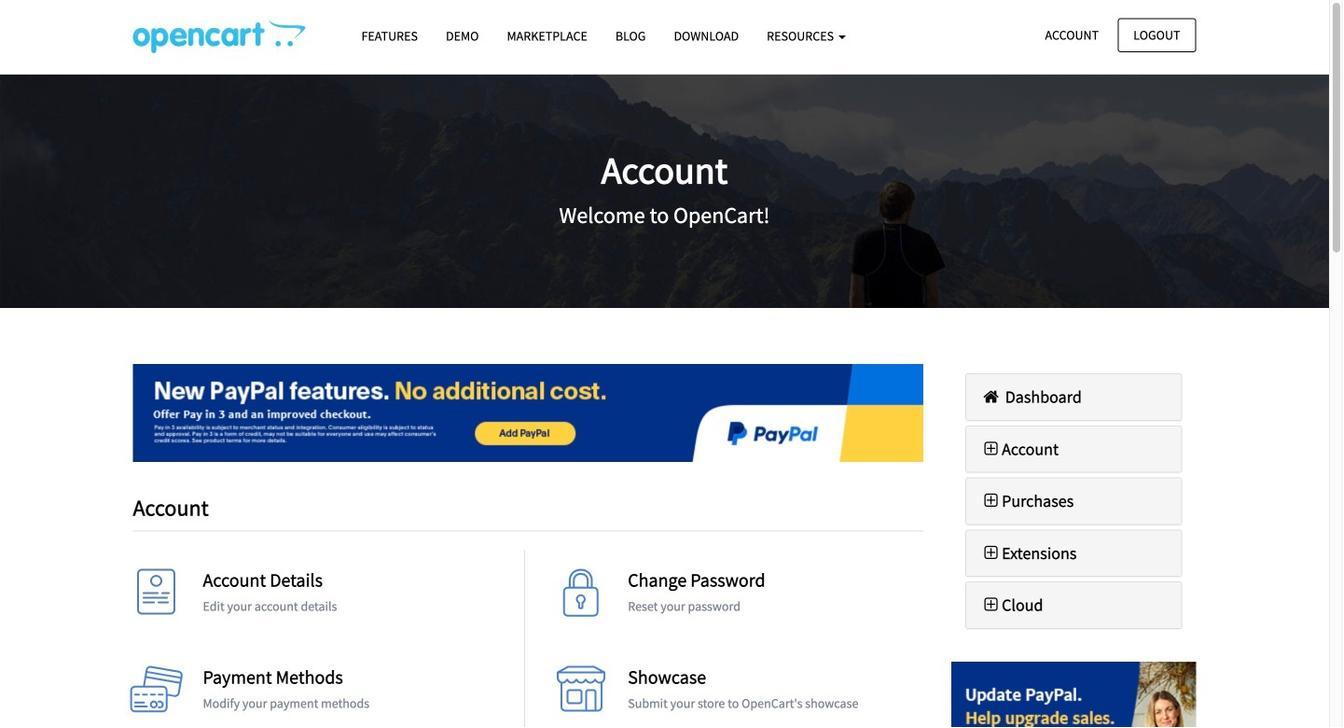 Task type: vqa. For each thing, say whether or not it's contained in the screenshot.
search Icon
no



Task type: locate. For each thing, give the bounding box(es) containing it.
2 plus square o image from the top
[[981, 597, 1003, 613]]

1 vertical spatial plus square o image
[[981, 597, 1003, 613]]

account image
[[128, 569, 184, 625]]

paypal image
[[133, 364, 924, 462], [952, 662, 1197, 727]]

change password image
[[554, 569, 610, 625]]

plus square o image
[[981, 440, 1003, 457], [981, 544, 1003, 561]]

1 vertical spatial paypal image
[[952, 662, 1197, 727]]

0 horizontal spatial paypal image
[[133, 364, 924, 462]]

plus square o image
[[981, 492, 1003, 509], [981, 597, 1003, 613]]

0 vertical spatial plus square o image
[[981, 492, 1003, 509]]

1 plus square o image from the top
[[981, 492, 1003, 509]]

0 vertical spatial plus square o image
[[981, 440, 1003, 457]]

1 vertical spatial plus square o image
[[981, 544, 1003, 561]]



Task type: describe. For each thing, give the bounding box(es) containing it.
1 horizontal spatial paypal image
[[952, 662, 1197, 727]]

2 plus square o image from the top
[[981, 544, 1003, 561]]

showcase image
[[554, 666, 610, 722]]

payment methods image
[[128, 666, 184, 722]]

home image
[[981, 388, 1003, 405]]

opencart - your account image
[[133, 20, 306, 53]]

1 plus square o image from the top
[[981, 440, 1003, 457]]

0 vertical spatial paypal image
[[133, 364, 924, 462]]



